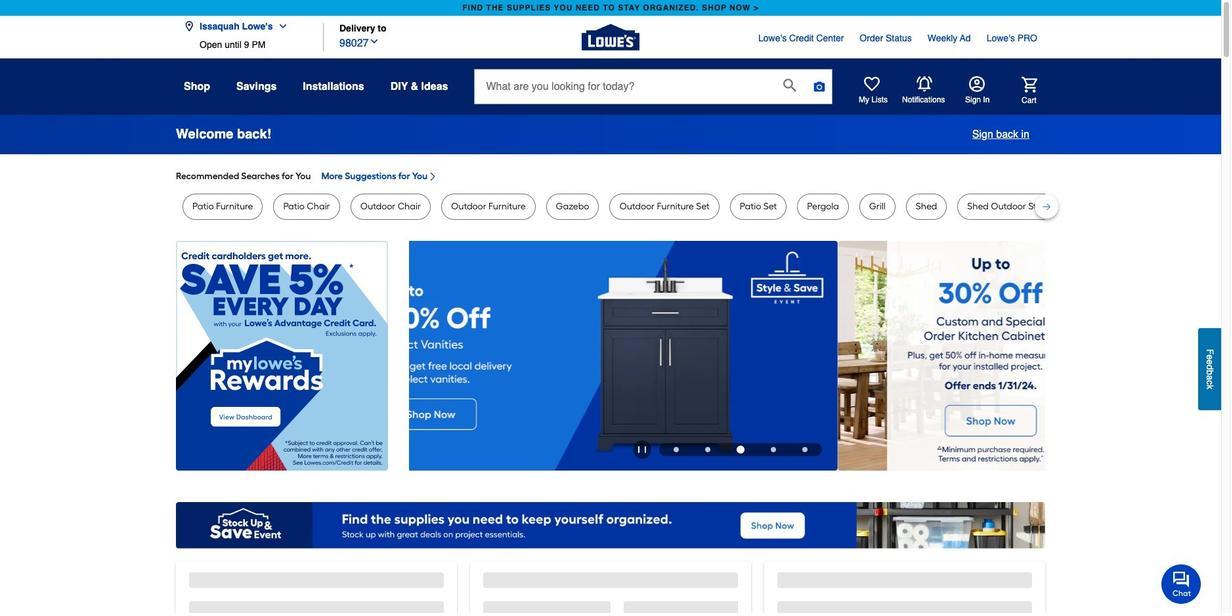 Task type: describe. For each thing, give the bounding box(es) containing it.
arrow left image
[[421, 356, 434, 369]]

search image
[[784, 79, 797, 92]]

1 horizontal spatial chevron down image
[[369, 36, 379, 46]]

lowe's home improvement account image
[[970, 76, 986, 92]]

location image
[[184, 21, 194, 32]]

lowe's home improvement logo image
[[582, 8, 640, 66]]

scroll to item #2 element
[[692, 447, 724, 453]]

scroll to item #4 element
[[758, 447, 789, 453]]

scroll to item #3 element
[[724, 446, 758, 454]]

lowe's home improvement notification center image
[[917, 76, 933, 92]]



Task type: vqa. For each thing, say whether or not it's contained in the screenshot.
need
no



Task type: locate. For each thing, give the bounding box(es) containing it.
up to 40 percent off select vanities. plus, get free local delivery on select vanities. image
[[58, 241, 695, 471]]

lowe's home improvement lists image
[[865, 76, 880, 92]]

None search field
[[475, 69, 833, 117]]

camera image
[[814, 80, 827, 93]]

lowe's home improvement cart image
[[1022, 77, 1038, 92]]

chevron right image
[[428, 171, 438, 182]]

Search Query text field
[[475, 70, 774, 104]]

chevron down image
[[273, 21, 289, 32], [369, 36, 379, 46]]

chat invite button image
[[1162, 564, 1202, 604]]

1 vertical spatial chevron down image
[[369, 36, 379, 46]]

up to 30 percent off custom and special order kitchen cabinets. offer ends 1/31/24. image
[[695, 241, 1232, 471]]

arrow right image
[[1022, 356, 1035, 369]]

find the supplies you need to keep yourself organized. find great deals on project essentials. image
[[176, 503, 1046, 549]]

scroll to item #5 element
[[789, 447, 821, 453]]

0 vertical spatial chevron down image
[[273, 21, 289, 32]]

save 5 percent every day with your lowe's advantage credit card. exclusions apply. image
[[176, 241, 388, 471]]

scroll to item #1 element
[[661, 447, 692, 453]]

0 horizontal spatial chevron down image
[[273, 21, 289, 32]]



